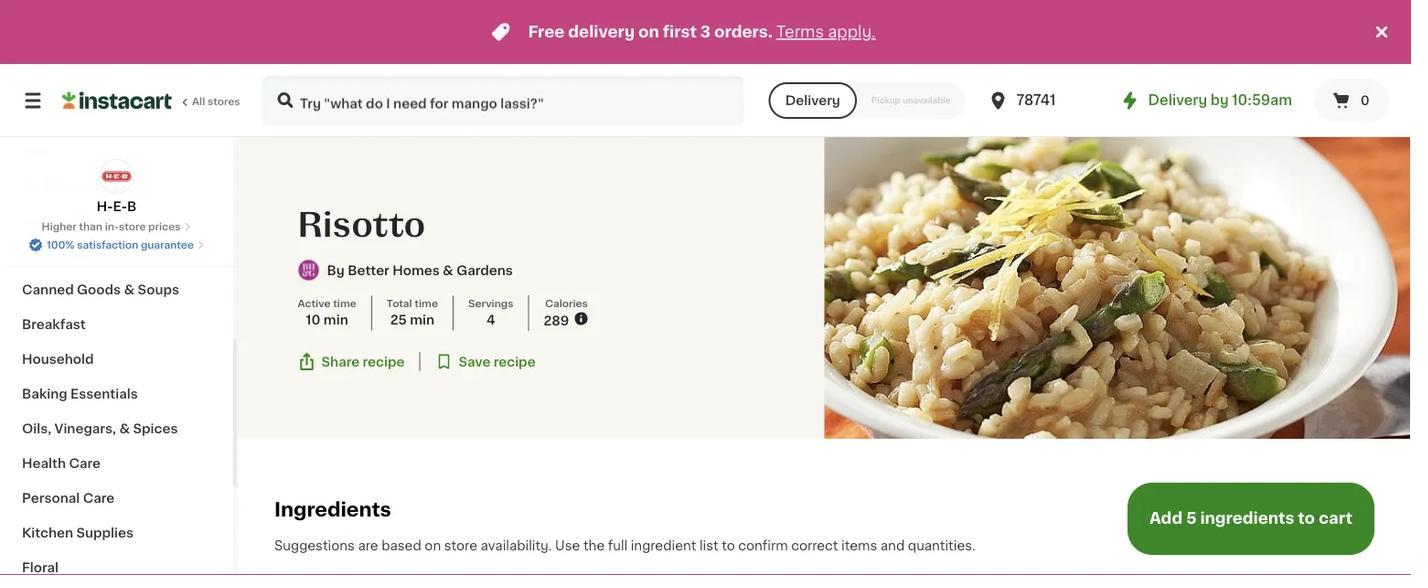 Task type: vqa. For each thing, say whether or not it's contained in the screenshot.
Household link
yes



Task type: locate. For each thing, give the bounding box(es) containing it.
1 horizontal spatial store
[[444, 539, 477, 552]]

1 horizontal spatial to
[[1298, 510, 1315, 526]]

goods down 'condiments & sauces'
[[77, 283, 121, 296]]

0 horizontal spatial delivery
[[785, 94, 840, 107]]

on right the "based"
[[425, 539, 441, 552]]

cart
[[1319, 510, 1353, 526]]

oils, vinegars, & spices link
[[11, 412, 222, 446]]

list
[[699, 539, 718, 552]]

on
[[638, 24, 659, 40], [425, 539, 441, 552]]

health care
[[22, 457, 101, 470]]

save recipe button
[[435, 353, 536, 371]]

min for 25 min
[[410, 313, 434, 326]]

condiments & sauces link
[[11, 238, 222, 273]]

2 time from the left
[[415, 298, 438, 308]]

prepared
[[22, 179, 83, 192]]

1 vertical spatial store
[[444, 539, 477, 552]]

1 horizontal spatial on
[[638, 24, 659, 40]]

free delivery on first 3 orders. terms apply.
[[528, 24, 876, 40]]

dry
[[22, 214, 46, 227]]

prepared foods
[[22, 179, 127, 192]]

2 min from the left
[[410, 313, 434, 326]]

h-e-b link
[[97, 159, 137, 216]]

0 horizontal spatial store
[[119, 222, 146, 232]]

care down vinegars,
[[69, 457, 101, 470]]

recipe right share
[[363, 355, 405, 368]]

min inside the total time 25 min
[[410, 313, 434, 326]]

0 horizontal spatial time
[[333, 298, 356, 308]]

stores
[[208, 96, 240, 107]]

time inside the total time 25 min
[[415, 298, 438, 308]]

1 horizontal spatial min
[[410, 313, 434, 326]]

1 vertical spatial goods
[[77, 283, 121, 296]]

0 horizontal spatial to
[[722, 539, 735, 552]]

delivery left the by
[[1148, 94, 1207, 107]]

0 horizontal spatial on
[[425, 539, 441, 552]]

share recipe
[[321, 355, 405, 368]]

personal care
[[22, 492, 114, 505]]

1 time from the left
[[333, 298, 356, 308]]

free
[[528, 24, 565, 40]]

1 horizontal spatial delivery
[[1148, 94, 1207, 107]]

recipe for share recipe
[[363, 355, 405, 368]]

delivery down 'terms'
[[785, 94, 840, 107]]

recipe
[[363, 355, 405, 368], [494, 355, 536, 368]]

recipe inside save recipe button
[[494, 355, 536, 368]]

canned
[[22, 283, 74, 296]]

0 horizontal spatial min
[[324, 313, 348, 326]]

service type group
[[769, 82, 965, 119]]

1 vertical spatial to
[[722, 539, 735, 552]]

dry goods & pasta
[[22, 214, 147, 227]]

breakfast link
[[11, 307, 222, 342]]

care up supplies
[[83, 492, 114, 505]]

to right list
[[722, 539, 735, 552]]

25
[[390, 313, 407, 326]]

time
[[333, 298, 356, 308], [415, 298, 438, 308]]

time inside active time 10 min
[[333, 298, 356, 308]]

health
[[22, 457, 66, 470]]

ingredient
[[631, 539, 696, 552]]

by better homes & gardens
[[327, 264, 513, 277]]

on left first
[[638, 24, 659, 40]]

recipe for save recipe
[[494, 355, 536, 368]]

delivery inside button
[[785, 94, 840, 107]]

delivery
[[568, 24, 635, 40]]

higher than in-store prices
[[42, 222, 181, 232]]

recipe inside share recipe button
[[363, 355, 405, 368]]

spices
[[133, 422, 178, 435]]

gardens
[[457, 264, 513, 277]]

store left availability.
[[444, 539, 477, 552]]

prices
[[148, 222, 181, 232]]

goods up 100%
[[49, 214, 93, 227]]

confirm
[[738, 539, 788, 552]]

oils,
[[22, 422, 51, 435]]

to left cart
[[1298, 510, 1315, 526]]

recipe right save
[[494, 355, 536, 368]]

personal
[[22, 492, 80, 505]]

10:59am
[[1232, 94, 1292, 107]]

higher
[[42, 222, 77, 232]]

0 vertical spatial to
[[1298, 510, 1315, 526]]

b
[[127, 200, 137, 213]]

goods
[[49, 214, 93, 227], [77, 283, 121, 296]]

0 vertical spatial care
[[69, 457, 101, 470]]

min right 25 on the left of page
[[410, 313, 434, 326]]

&
[[96, 214, 107, 227], [106, 249, 117, 262], [443, 264, 453, 277], [124, 283, 135, 296], [119, 422, 130, 435]]

delivery by 10:59am link
[[1119, 90, 1292, 112]]

0 vertical spatial goods
[[49, 214, 93, 227]]

100%
[[47, 240, 75, 250]]

correct
[[791, 539, 838, 552]]

to
[[1298, 510, 1315, 526], [722, 539, 735, 552]]

& for pasta
[[96, 214, 107, 227]]

ingredients
[[1200, 510, 1294, 526]]

1 horizontal spatial recipe
[[494, 355, 536, 368]]

1 horizontal spatial time
[[415, 298, 438, 308]]

0 vertical spatial on
[[638, 24, 659, 40]]

on inside limited time offer region
[[638, 24, 659, 40]]

min inside active time 10 min
[[324, 313, 348, 326]]

personal care link
[[11, 481, 222, 516]]

servings
[[468, 298, 513, 308]]

servings 4
[[468, 298, 513, 326]]

first
[[663, 24, 697, 40]]

than
[[79, 222, 102, 232]]

1 recipe from the left
[[363, 355, 405, 368]]

time right total
[[415, 298, 438, 308]]

delivery for delivery
[[785, 94, 840, 107]]

time for 25 min
[[415, 298, 438, 308]]

condiments
[[22, 249, 103, 262]]

care
[[69, 457, 101, 470], [83, 492, 114, 505]]

apply.
[[828, 24, 876, 40]]

add
[[1149, 510, 1183, 526]]

min
[[324, 313, 348, 326], [410, 313, 434, 326]]

pasta
[[110, 214, 147, 227]]

0 horizontal spatial recipe
[[363, 355, 405, 368]]

store down b
[[119, 222, 146, 232]]

1 vertical spatial on
[[425, 539, 441, 552]]

full
[[608, 539, 628, 552]]

min right 10
[[324, 313, 348, 326]]

1 min from the left
[[324, 313, 348, 326]]

soups
[[138, 283, 179, 296]]

better
[[348, 264, 389, 277]]

floral link
[[11, 551, 222, 575]]

None search field
[[262, 75, 745, 126]]

4
[[486, 313, 495, 326]]

time right active
[[333, 298, 356, 308]]

quantities.
[[908, 539, 975, 552]]

2 recipe from the left
[[494, 355, 536, 368]]

dry goods & pasta link
[[11, 203, 222, 238]]

5
[[1186, 510, 1197, 526]]

1 vertical spatial care
[[83, 492, 114, 505]]

use
[[555, 539, 580, 552]]

by
[[327, 264, 345, 277]]

limited time offer region
[[0, 0, 1371, 64]]



Task type: describe. For each thing, give the bounding box(es) containing it.
baking essentials
[[22, 388, 138, 401]]

active time 10 min
[[298, 298, 356, 326]]

calories
[[545, 298, 588, 308]]

goods for dry
[[49, 214, 93, 227]]

& for soups
[[124, 283, 135, 296]]

total
[[387, 298, 412, 308]]

risotto
[[298, 208, 426, 241]]

canned goods & soups link
[[11, 273, 222, 307]]

100% satisfaction guarantee
[[47, 240, 194, 250]]

Search field
[[263, 77, 743, 124]]

time for 10 min
[[333, 298, 356, 308]]

save recipe
[[459, 355, 536, 368]]

floral
[[22, 561, 59, 574]]

total time 25 min
[[387, 298, 438, 326]]

sauces
[[120, 249, 169, 262]]

share
[[321, 355, 360, 368]]

goods for canned
[[77, 283, 121, 296]]

kitchen supplies
[[22, 527, 134, 540]]

guarantee
[[141, 240, 194, 250]]

78741
[[1017, 94, 1056, 107]]

suggestions
[[274, 539, 355, 552]]

to inside button
[[1298, 510, 1315, 526]]

all stores
[[192, 96, 240, 107]]

satisfaction
[[77, 240, 138, 250]]

canned goods & soups
[[22, 283, 179, 296]]

78741 button
[[987, 75, 1097, 126]]

share recipe button
[[298, 353, 405, 371]]

delivery button
[[769, 82, 857, 119]]

baking essentials link
[[11, 377, 222, 412]]

suggestions are based on store availability. use the full ingredient list to confirm correct items and quantities.
[[274, 539, 975, 552]]

all stores link
[[62, 75, 241, 126]]

e-
[[113, 200, 127, 213]]

orders.
[[714, 24, 773, 40]]

& for spices
[[119, 422, 130, 435]]

100% satisfaction guarantee button
[[28, 234, 205, 252]]

oils, vinegars, & spices
[[22, 422, 178, 435]]

vinegars,
[[54, 422, 116, 435]]

0 vertical spatial store
[[119, 222, 146, 232]]

homes
[[392, 264, 440, 277]]

289
[[544, 314, 569, 327]]

h-e-b logo image
[[99, 159, 134, 194]]

add 5 ingredients to cart
[[1149, 510, 1353, 526]]

by
[[1211, 94, 1229, 107]]

breakfast
[[22, 318, 86, 331]]

h-e-b
[[97, 200, 137, 213]]

risotto image
[[824, 137, 1411, 439]]

min for 10 min
[[324, 313, 348, 326]]

condiments & sauces
[[22, 249, 169, 262]]

in-
[[105, 222, 119, 232]]

availability.
[[481, 539, 552, 552]]

are
[[358, 539, 378, 552]]

care for personal care
[[83, 492, 114, 505]]

household
[[22, 353, 94, 366]]

prepared foods link
[[11, 168, 222, 203]]

household link
[[11, 342, 222, 377]]

baking
[[22, 388, 67, 401]]

and
[[880, 539, 905, 552]]

terms apply. link
[[776, 24, 876, 40]]

terms
[[776, 24, 824, 40]]

higher than in-store prices link
[[42, 219, 192, 234]]

the
[[583, 539, 605, 552]]

care for health care
[[69, 457, 101, 470]]

health care link
[[11, 446, 222, 481]]

delivery for delivery by 10:59am
[[1148, 94, 1207, 107]]

3
[[700, 24, 711, 40]]

add 5 ingredients to cart button
[[1128, 483, 1374, 555]]

instacart logo image
[[62, 90, 172, 112]]

foods
[[86, 179, 127, 192]]

based
[[381, 539, 421, 552]]

kitchen
[[22, 527, 73, 540]]

h-
[[97, 200, 113, 213]]

kitchen supplies link
[[11, 516, 222, 551]]

active
[[298, 298, 331, 308]]

ingredients
[[274, 500, 391, 519]]

delivery by 10:59am
[[1148, 94, 1292, 107]]

essentials
[[70, 388, 138, 401]]

10
[[306, 313, 321, 326]]

items
[[841, 539, 877, 552]]



